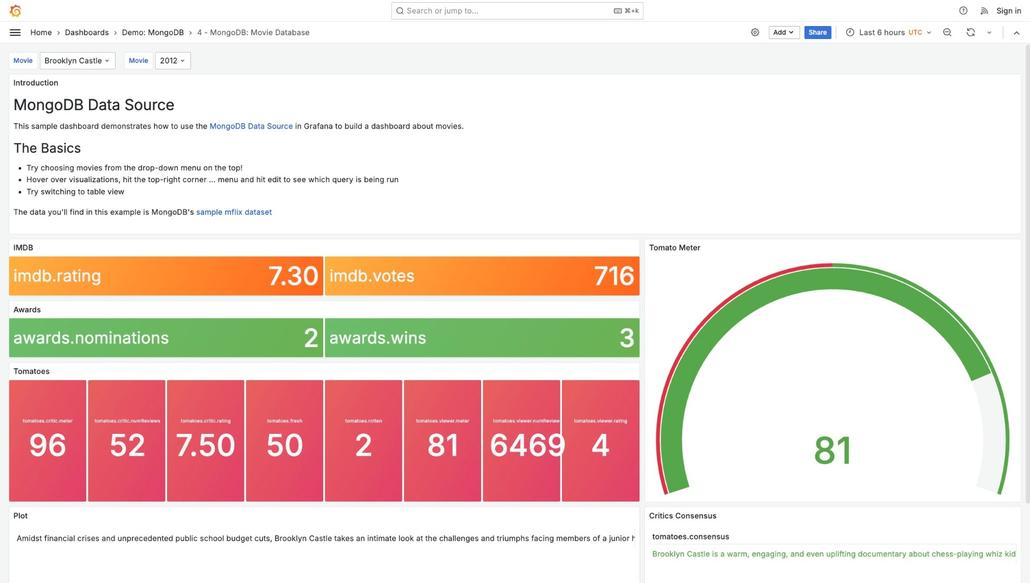 Task type: describe. For each thing, give the bounding box(es) containing it.
open menu image
[[9, 26, 22, 39]]

refresh dashboard image
[[966, 27, 976, 37]]

news image
[[980, 6, 990, 16]]

dashboard settings image
[[751, 27, 760, 37]]



Task type: locate. For each thing, give the bounding box(es) containing it.
0 horizontal spatial cell
[[13, 529, 635, 548]]

auto refresh turned off. choose refresh time interval image
[[985, 28, 994, 37]]

grafana image
[[9, 4, 22, 17]]

1 horizontal spatial cell
[[649, 545, 1017, 564]]

cell
[[13, 529, 635, 548], [649, 545, 1017, 564]]

zoom out time range image
[[943, 27, 952, 37]]

help image
[[959, 6, 969, 16]]



